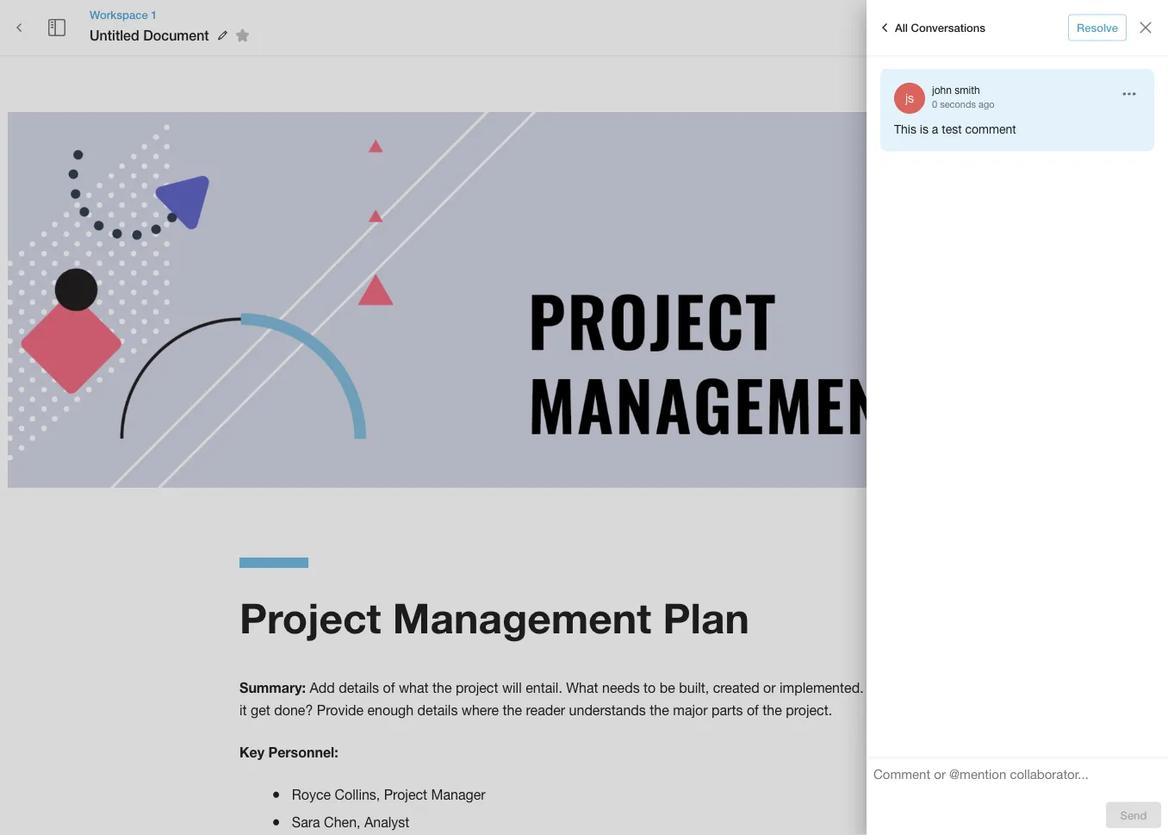 Task type: describe. For each thing, give the bounding box(es) containing it.
workspace 1 link
[[90, 7, 256, 22]]

what
[[566, 679, 599, 695]]

understands
[[569, 702, 646, 718]]

be
[[660, 679, 675, 695]]

0 vertical spatial details
[[339, 679, 379, 695]]

0 horizontal spatial of
[[383, 679, 395, 695]]

how
[[868, 679, 896, 695]]

document
[[143, 27, 209, 43]]

built,
[[679, 679, 709, 695]]

project.
[[786, 702, 833, 718]]

add details of what the project will entail. what needs to be built, created or implemented. how will it get done? provide enough details where the reader understands the major parts of the project.
[[240, 679, 923, 718]]

john
[[932, 84, 952, 96]]

is
[[920, 122, 929, 136]]

or
[[764, 679, 776, 695]]

1 horizontal spatial of
[[747, 702, 759, 718]]

more button
[[1093, 14, 1148, 41]]

to
[[644, 679, 656, 695]]

ago
[[979, 98, 995, 109]]

major
[[673, 702, 708, 718]]

all conversations
[[895, 21, 986, 34]]

project management plan
[[240, 592, 750, 642]]

created
[[713, 679, 760, 695]]

0
[[932, 98, 938, 109]]

1 will from the left
[[502, 679, 522, 695]]

get
[[251, 702, 270, 718]]

2 will from the left
[[900, 679, 920, 695]]

analyst
[[364, 814, 410, 830]]

all
[[895, 21, 908, 34]]

the right what
[[433, 679, 452, 695]]

more
[[1107, 21, 1134, 34]]

entail.
[[526, 679, 563, 695]]

favorite image
[[232, 25, 253, 46]]

management
[[393, 592, 652, 642]]

what
[[399, 679, 429, 695]]

resolve button
[[1069, 14, 1127, 41]]

the down the or
[[763, 702, 782, 718]]

it
[[240, 702, 247, 718]]

key
[[240, 744, 265, 761]]

this is a test comment
[[895, 122, 1017, 136]]

summary:
[[240, 679, 306, 695]]



Task type: locate. For each thing, give the bounding box(es) containing it.
will left "entail."
[[502, 679, 522, 695]]

royce collins, project manager
[[292, 787, 486, 803]]

sara
[[292, 814, 320, 830]]

js button
[[865, 11, 898, 44]]

all conversations button
[[870, 14, 990, 41]]

of
[[383, 679, 395, 695], [747, 702, 759, 718]]

implemented.
[[780, 679, 864, 695]]

add
[[310, 679, 335, 695]]

1 vertical spatial of
[[747, 702, 759, 718]]

john smith 0 seconds ago
[[932, 84, 995, 109]]

project up analyst
[[384, 787, 428, 803]]

test
[[942, 122, 962, 136]]

details up provide
[[339, 679, 379, 695]]

reader
[[526, 702, 565, 718]]

0 vertical spatial js
[[878, 22, 885, 34]]

1 horizontal spatial details
[[418, 702, 458, 718]]

manager
[[431, 787, 486, 803]]

conversations
[[911, 21, 986, 34]]

smith
[[955, 84, 980, 96]]

1 horizontal spatial project
[[384, 787, 428, 803]]

the right where
[[503, 702, 522, 718]]

0 horizontal spatial project
[[240, 592, 381, 642]]

project
[[240, 592, 381, 642], [384, 787, 428, 803]]

of up "enough"
[[383, 679, 395, 695]]

0 horizontal spatial will
[[502, 679, 522, 695]]

sara chen, analyst
[[292, 814, 410, 830]]

resolve
[[1077, 21, 1119, 34]]

0 horizontal spatial details
[[339, 679, 379, 695]]

1
[[151, 8, 157, 21]]

0 horizontal spatial js
[[878, 22, 885, 34]]

js left all
[[878, 22, 885, 34]]

0 vertical spatial project
[[240, 592, 381, 642]]

1 horizontal spatial js
[[906, 91, 914, 105]]

1 vertical spatial js
[[906, 91, 914, 105]]

project up add
[[240, 592, 381, 642]]

this
[[895, 122, 917, 136]]

done?
[[274, 702, 313, 718]]

the down the 'be' on the right bottom of the page
[[650, 702, 669, 718]]

js left 0
[[906, 91, 914, 105]]

1 horizontal spatial will
[[900, 679, 920, 695]]

0 vertical spatial of
[[383, 679, 395, 695]]

personnel:
[[268, 744, 338, 761]]

collins,
[[335, 787, 380, 803]]

untitled
[[90, 27, 139, 43]]

plan
[[663, 592, 750, 642]]

royce
[[292, 787, 331, 803]]

1 vertical spatial details
[[418, 702, 458, 718]]

js
[[878, 22, 885, 34], [906, 91, 914, 105]]

a
[[932, 122, 939, 136]]

comment
[[966, 122, 1017, 136]]

enough
[[368, 702, 414, 718]]

details down what
[[418, 702, 458, 718]]

the
[[433, 679, 452, 695], [503, 702, 522, 718], [650, 702, 669, 718], [763, 702, 782, 718]]

where
[[462, 702, 499, 718]]

of right parts
[[747, 702, 759, 718]]

seconds
[[940, 98, 976, 109]]

needs
[[602, 679, 640, 695]]

details
[[339, 679, 379, 695], [418, 702, 458, 718]]

1 vertical spatial project
[[384, 787, 428, 803]]

untitled document
[[90, 27, 209, 43]]

key personnel:
[[240, 744, 338, 761]]

workspace 1
[[90, 8, 157, 21]]

will
[[502, 679, 522, 695], [900, 679, 920, 695]]

chen,
[[324, 814, 361, 830]]

Comment or @mention collaborator... text field
[[874, 765, 1162, 788]]

project
[[456, 679, 499, 695]]

will right the "how"
[[900, 679, 920, 695]]

js inside button
[[878, 22, 885, 34]]

parts
[[712, 702, 743, 718]]

provide
[[317, 702, 364, 718]]

workspace
[[90, 8, 148, 21]]



Task type: vqa. For each thing, say whether or not it's contained in the screenshot.
How
yes



